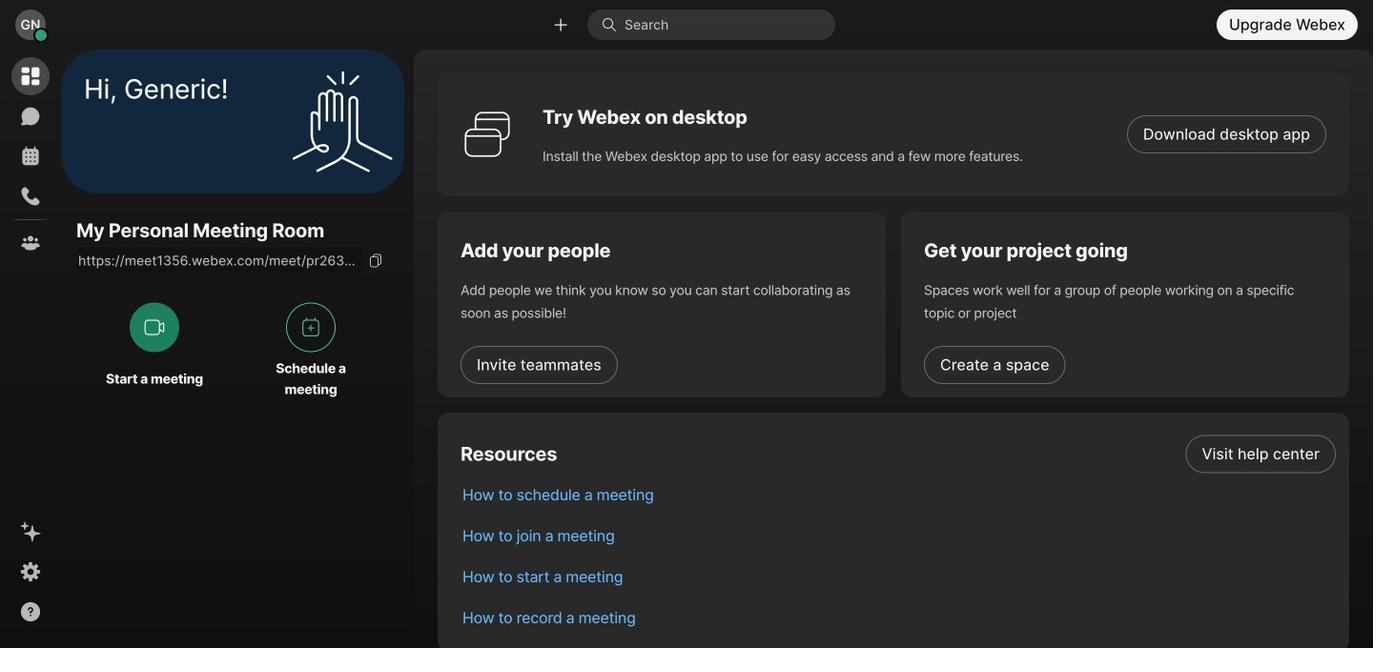 Task type: vqa. For each thing, say whether or not it's contained in the screenshot.
sign out menu item on the left bottom of the page
no



Task type: locate. For each thing, give the bounding box(es) containing it.
webex tab list
[[11, 57, 50, 262]]

navigation
[[0, 50, 61, 649]]

2 list item from the top
[[447, 475, 1350, 516]]

1 list item from the top
[[447, 434, 1350, 475]]

None text field
[[76, 247, 362, 274]]

3 list item from the top
[[447, 516, 1350, 557]]

5 list item from the top
[[447, 598, 1350, 639]]

list item
[[447, 434, 1350, 475], [447, 475, 1350, 516], [447, 516, 1350, 557], [447, 557, 1350, 598], [447, 598, 1350, 639]]

4 list item from the top
[[447, 557, 1350, 598]]



Task type: describe. For each thing, give the bounding box(es) containing it.
two hands high fiving image
[[285, 64, 400, 179]]



